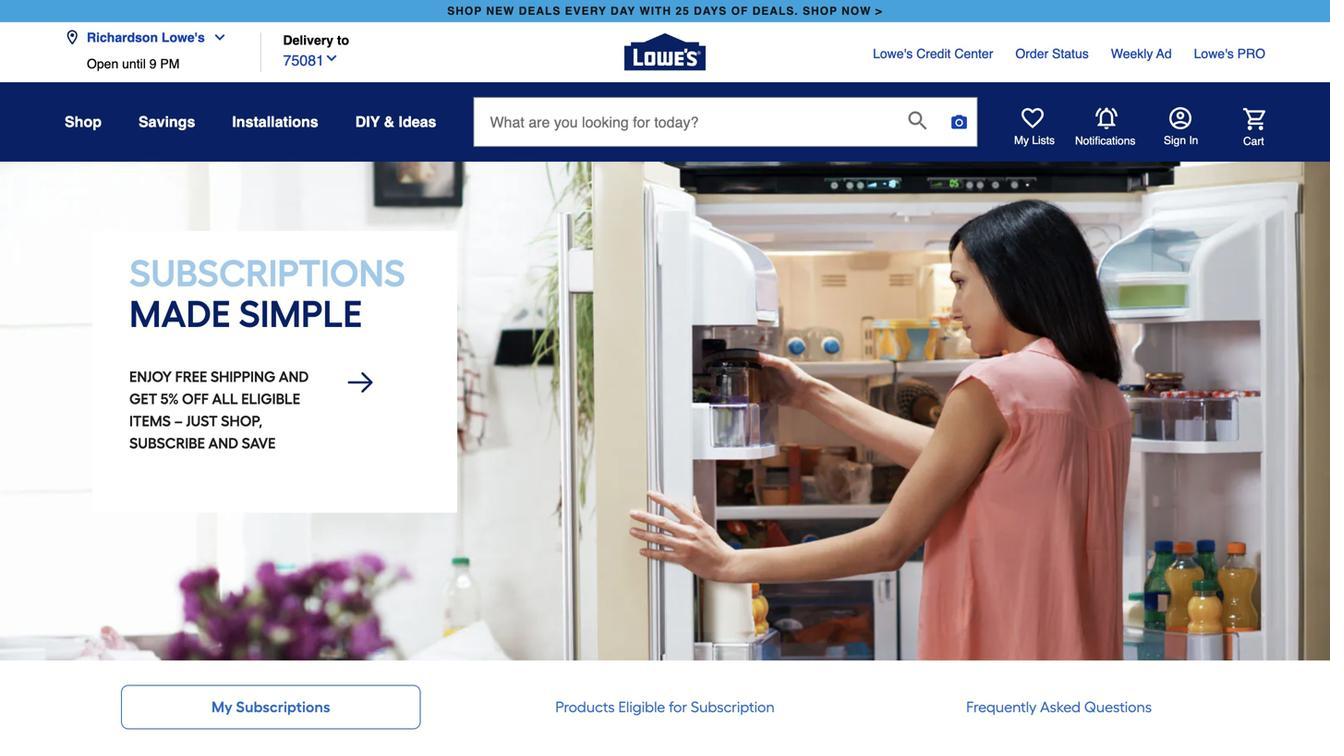 Task type: vqa. For each thing, say whether or not it's contained in the screenshot.
"Savings" at the top left of page
yes



Task type: locate. For each thing, give the bounding box(es) containing it.
lowe's up pm
[[162, 30, 205, 45]]

None search field
[[474, 97, 978, 164]]

1 vertical spatial my
[[212, 699, 233, 716]]

installations
[[232, 113, 319, 130]]

deals.
[[753, 5, 799, 18]]

order
[[1016, 46, 1049, 61]]

just
[[186, 413, 218, 430]]

days
[[694, 5, 728, 18]]

my left lists at the right of the page
[[1015, 134, 1030, 147]]

in
[[1190, 134, 1199, 147]]

off
[[182, 391, 209, 408]]

0 vertical spatial my
[[1015, 134, 1030, 147]]

lowe's home improvement cart image
[[1244, 108, 1266, 130]]

my for my lists
[[1015, 134, 1030, 147]]

my
[[1015, 134, 1030, 147], [212, 699, 233, 716]]

made
[[129, 292, 231, 336]]

lowe's left the credit
[[874, 46, 913, 61]]

–
[[174, 413, 183, 430]]

0 horizontal spatial shop
[[448, 5, 483, 18]]

9
[[149, 56, 157, 71]]

subscriptions made simple
[[129, 251, 406, 336]]

savings
[[139, 113, 195, 130]]

my inside button
[[212, 699, 233, 716]]

lowe's credit center link
[[874, 44, 994, 63]]

chevron down image
[[205, 30, 227, 45], [324, 51, 339, 66]]

free
[[175, 368, 207, 386]]

subscriptions
[[129, 251, 406, 296]]

subscriptions
[[236, 699, 331, 716]]

0 horizontal spatial and
[[208, 435, 239, 452]]

asked
[[1041, 699, 1081, 716]]

richardson
[[87, 30, 158, 45]]

and up eligible
[[279, 368, 309, 386]]

&
[[384, 113, 395, 130]]

and
[[279, 368, 309, 386], [208, 435, 239, 452]]

until
[[122, 56, 146, 71]]

subscribe
[[129, 435, 205, 452]]

1 horizontal spatial chevron down image
[[324, 51, 339, 66]]

every
[[565, 5, 607, 18]]

lowe's home improvement account image
[[1170, 107, 1192, 129]]

shop button
[[65, 105, 102, 139]]

open until 9 pm
[[87, 56, 180, 71]]

0 horizontal spatial lowe's
[[162, 30, 205, 45]]

my subscriptions
[[212, 699, 331, 716]]

Search Query text field
[[475, 98, 894, 146]]

lowe's credit center
[[874, 46, 994, 61]]

products
[[556, 699, 615, 716]]

shop
[[448, 5, 483, 18], [803, 5, 838, 18]]

lowe's
[[162, 30, 205, 45], [874, 46, 913, 61], [1195, 46, 1235, 61]]

richardson lowe's
[[87, 30, 205, 45]]

1 horizontal spatial my
[[1015, 134, 1030, 147]]

1 horizontal spatial shop
[[803, 5, 838, 18]]

lowe's inside button
[[162, 30, 205, 45]]

lowe's left pro
[[1195, 46, 1235, 61]]

notifications
[[1076, 134, 1136, 147]]

shop new deals every day with 25 days of deals. shop now > link
[[444, 0, 887, 22]]

shop left now
[[803, 5, 838, 18]]

installations button
[[232, 105, 319, 139]]

enjoy free shipping and get 5% off all eligible items – just shop, subscribe and save
[[129, 368, 309, 452]]

2 shop from the left
[[803, 5, 838, 18]]

1 vertical spatial and
[[208, 435, 239, 452]]

5%
[[161, 391, 179, 408]]

pm
[[160, 56, 180, 71]]

1 horizontal spatial lowe's
[[874, 46, 913, 61]]

ideas
[[399, 113, 437, 130]]

and down shop,
[[208, 435, 239, 452]]

lowe's pro
[[1195, 46, 1266, 61]]

status
[[1053, 46, 1090, 61]]

lowe's for lowe's credit center
[[874, 46, 913, 61]]

diy
[[356, 113, 380, 130]]

eligible
[[619, 699, 666, 716]]

diy & ideas
[[356, 113, 437, 130]]

my subscriptions button
[[121, 685, 421, 730]]

shop left new
[[448, 5, 483, 18]]

0 horizontal spatial my
[[212, 699, 233, 716]]

shop new deals every day with 25 days of deals. shop now >
[[448, 5, 883, 18]]

save
[[242, 435, 276, 452]]

2 horizontal spatial lowe's
[[1195, 46, 1235, 61]]

lowe's for lowe's pro
[[1195, 46, 1235, 61]]

0 horizontal spatial chevron down image
[[205, 30, 227, 45]]

now
[[842, 5, 872, 18]]

1 shop from the left
[[448, 5, 483, 18]]

my left subscriptions
[[212, 699, 233, 716]]

0 vertical spatial chevron down image
[[205, 30, 227, 45]]

to
[[337, 33, 349, 48]]

1 vertical spatial chevron down image
[[324, 51, 339, 66]]

credit
[[917, 46, 952, 61]]

my for my subscriptions
[[212, 699, 233, 716]]

deals
[[519, 5, 561, 18]]

0 vertical spatial and
[[279, 368, 309, 386]]

my lists link
[[1015, 107, 1056, 148]]

order status
[[1016, 46, 1090, 61]]



Task type: describe. For each thing, give the bounding box(es) containing it.
chevron down image inside 75081 'button'
[[324, 51, 339, 66]]

location image
[[65, 30, 79, 45]]

lowe's pro link
[[1195, 44, 1266, 63]]

shipping
[[211, 368, 276, 386]]

products eligible for subscription link
[[556, 696, 775, 719]]

my lists
[[1015, 134, 1056, 147]]

order status link
[[1016, 44, 1090, 63]]

of
[[732, 5, 749, 18]]

questions
[[1085, 699, 1153, 716]]

open
[[87, 56, 119, 71]]

25
[[676, 5, 690, 18]]

simple
[[239, 292, 363, 336]]

day
[[611, 5, 636, 18]]

richardson lowe's button
[[65, 19, 235, 56]]

frequently asked questions link
[[967, 696, 1153, 719]]

all
[[212, 391, 238, 408]]

weekly ad link
[[1112, 44, 1173, 63]]

subscription
[[691, 699, 775, 716]]

cart button
[[1218, 108, 1266, 149]]

diy & ideas button
[[356, 105, 437, 139]]

sign
[[1165, 134, 1187, 147]]

sign in button
[[1165, 107, 1199, 148]]

for
[[669, 699, 688, 716]]

savings button
[[139, 105, 195, 139]]

lists
[[1033, 134, 1056, 147]]

enjoy
[[129, 368, 172, 386]]

lowe's home improvement logo image
[[625, 12, 706, 93]]

products eligible for subscription
[[556, 699, 775, 716]]

weekly
[[1112, 46, 1154, 61]]

>
[[876, 5, 883, 18]]

search image
[[909, 111, 927, 130]]

with
[[640, 5, 672, 18]]

get
[[129, 391, 157, 408]]

ad
[[1157, 46, 1173, 61]]

items
[[129, 413, 171, 430]]

frequently
[[967, 699, 1037, 716]]

new
[[486, 5, 515, 18]]

75081 button
[[283, 48, 339, 72]]

1 horizontal spatial and
[[279, 368, 309, 386]]

pro
[[1238, 46, 1266, 61]]

camera image
[[951, 113, 969, 131]]

eligible
[[242, 391, 301, 408]]

delivery to
[[283, 33, 349, 48]]

75081
[[283, 52, 324, 69]]

delivery
[[283, 33, 334, 48]]

weekly ad
[[1112, 46, 1173, 61]]

center
[[955, 46, 994, 61]]

frequently asked questions
[[967, 699, 1153, 716]]

image image
[[0, 162, 1331, 661]]

lowe's home improvement notification center image
[[1096, 107, 1118, 130]]

sign in
[[1165, 134, 1199, 147]]

shop
[[65, 113, 102, 130]]

cart
[[1244, 135, 1265, 148]]

shop,
[[221, 413, 263, 430]]

lowe's home improvement lists image
[[1022, 107, 1044, 129]]



